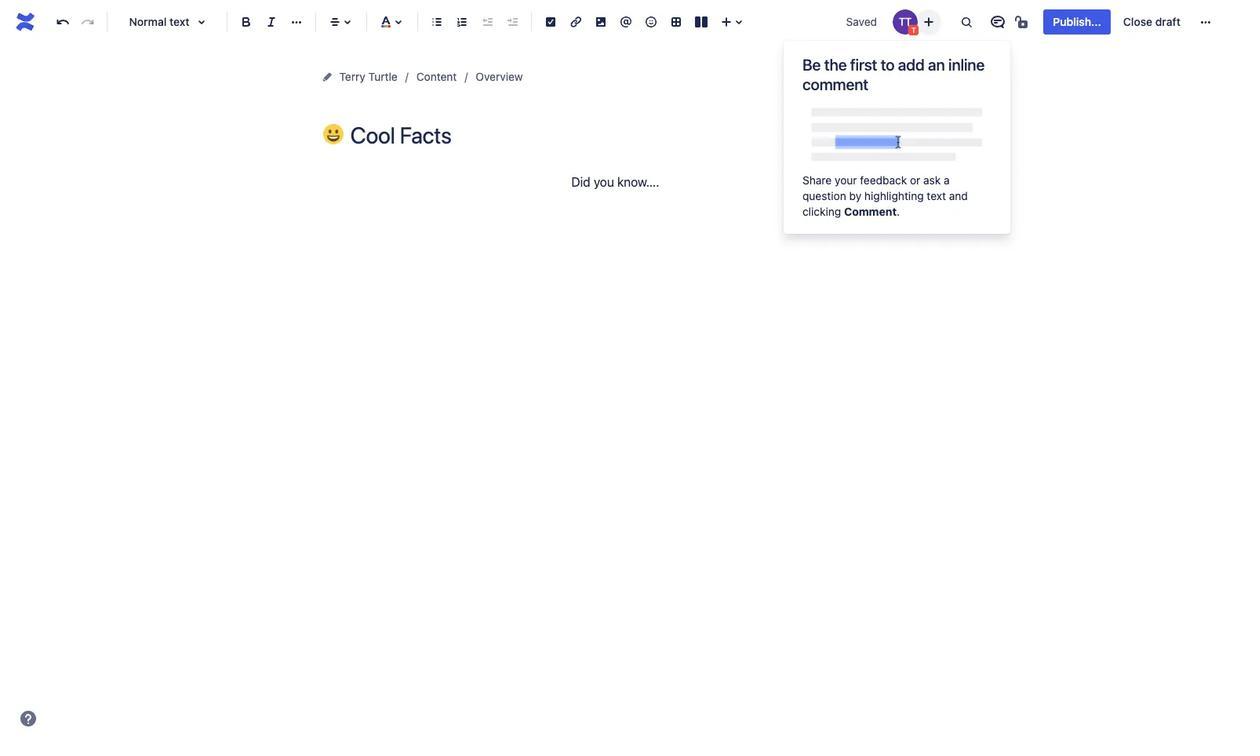 Task type: locate. For each thing, give the bounding box(es) containing it.
question
[[803, 189, 847, 203]]

outdent ⇧tab image
[[478, 13, 497, 31]]

no restrictions image
[[1015, 13, 1033, 31]]

publish... button
[[1044, 9, 1111, 35]]

did you know….
[[572, 175, 660, 189]]

did
[[572, 175, 591, 189]]

0 vertical spatial text
[[170, 15, 190, 28]]

1 vertical spatial text
[[927, 189, 947, 203]]

numbered list ⌘⇧7 image
[[453, 13, 472, 31]]

or
[[911, 174, 921, 187]]

italic ⌘i image
[[262, 13, 281, 31]]

action item image
[[542, 13, 560, 31]]

comment .
[[845, 205, 900, 218]]

share your feedback or ask a question by highlighting text and clicking
[[803, 174, 969, 218]]

1 horizontal spatial text
[[927, 189, 947, 203]]

clicking
[[803, 205, 842, 218]]

text right normal
[[170, 15, 190, 28]]

comment icon image
[[989, 13, 1008, 31]]

invite to edit image
[[920, 12, 939, 31]]

make page full-width image
[[891, 68, 909, 86]]

find and replace image
[[958, 13, 977, 31]]

your
[[835, 174, 858, 187]]

add
[[899, 56, 925, 74]]

be
[[803, 56, 821, 74]]

feedback
[[861, 174, 908, 187]]

publish...
[[1054, 15, 1102, 28]]

comment
[[845, 205, 897, 218]]

Main content area, start typing to enter text. text field
[[318, 172, 914, 193]]

terry turtle
[[340, 70, 398, 83]]

table image
[[667, 13, 686, 31]]

terry turtle link
[[340, 68, 398, 86]]

confluence image
[[13, 9, 38, 35], [13, 9, 38, 35]]

terry turtle image
[[894, 9, 919, 35]]

the
[[825, 56, 847, 74]]

know….
[[618, 175, 660, 189]]

highlighting
[[865, 189, 924, 203]]

emoji image
[[642, 13, 661, 31]]

overview
[[476, 70, 523, 83]]

close
[[1124, 15, 1153, 28]]

text inside dropdown button
[[170, 15, 190, 28]]

move this page image
[[321, 71, 333, 83]]

:grinning: image
[[323, 124, 343, 144], [323, 124, 343, 144]]

text down ask
[[927, 189, 947, 203]]

bold ⌘b image
[[237, 13, 256, 31]]

more image
[[1197, 13, 1216, 31]]

0 horizontal spatial text
[[170, 15, 190, 28]]

saved
[[847, 15, 878, 28]]

text
[[170, 15, 190, 28], [927, 189, 947, 203]]



Task type: describe. For each thing, give the bounding box(es) containing it.
inline
[[949, 56, 985, 74]]

layouts image
[[692, 13, 711, 31]]

terry
[[340, 70, 366, 83]]

more formatting image
[[287, 13, 306, 31]]

normal
[[129, 15, 167, 28]]

first
[[851, 56, 878, 74]]

indent tab image
[[503, 13, 522, 31]]

comment
[[803, 75, 869, 93]]

an
[[929, 56, 946, 74]]

a
[[944, 174, 950, 187]]

redo ⌘⇧z image
[[78, 13, 97, 31]]

content
[[417, 70, 457, 83]]

share
[[803, 174, 832, 187]]

and
[[950, 189, 969, 203]]

content link
[[417, 68, 457, 86]]

add image, video, or file image
[[592, 13, 611, 31]]

to
[[881, 56, 895, 74]]

.
[[897, 205, 900, 218]]

normal text
[[129, 15, 190, 28]]

undo ⌘z image
[[53, 13, 72, 31]]

overview link
[[476, 68, 523, 86]]

by
[[850, 189, 862, 203]]

align center image
[[326, 13, 345, 31]]

ask
[[924, 174, 941, 187]]

normal text button
[[114, 5, 221, 39]]

close draft
[[1124, 15, 1181, 28]]

close draft button
[[1115, 9, 1191, 35]]

help image
[[19, 710, 38, 728]]

bullet list ⌘⇧8 image
[[428, 13, 447, 31]]

text inside "share your feedback or ask a question by highlighting text and clicking"
[[927, 189, 947, 203]]

draft
[[1156, 15, 1181, 28]]

link image
[[567, 13, 586, 31]]

turtle
[[369, 70, 398, 83]]

mention image
[[617, 13, 636, 31]]

be the first to add an inline comment
[[803, 56, 985, 93]]

Give this page a title text field
[[351, 122, 914, 148]]

you
[[594, 175, 614, 189]]



Task type: vqa. For each thing, say whether or not it's contained in the screenshot.
Terry
yes



